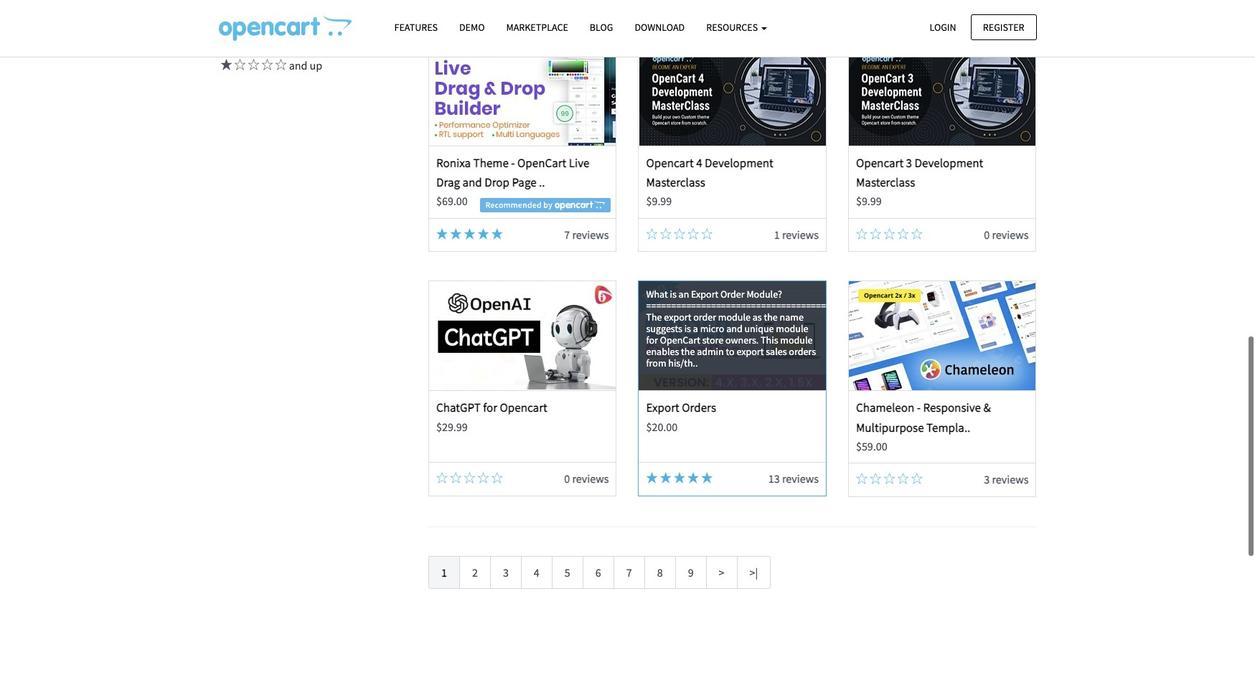 Task type: vqa. For each thing, say whether or not it's contained in the screenshot.
'$20.00' inside THE SHOPFLIX XML FEED $20.00
no



Task type: locate. For each thing, give the bounding box(es) containing it.
chatgpt for opencart $29.99
[[437, 400, 548, 434]]

masterclass inside opencart 3 development masterclass $9.99
[[857, 175, 916, 190]]

up for 1st and up link
[[310, 8, 323, 23]]

- right theme
[[511, 155, 515, 171]]

orders
[[789, 346, 816, 359]]

$9.99 inside opencart 3 development masterclass $9.99
[[857, 194, 882, 208]]

0 vertical spatial the
[[764, 311, 778, 324]]

$9.99 for opencart 4 development masterclass
[[647, 194, 672, 208]]

ronixa theme - opencart live drag and drop page .. $69.00
[[437, 155, 590, 208]]

2 horizontal spatial 3
[[985, 473, 990, 487]]

0 vertical spatial is
[[670, 288, 677, 301]]

1 vertical spatial for
[[483, 400, 498, 416]]

$9.99 down opencart 3 development masterclass link
[[857, 194, 882, 208]]

0 horizontal spatial $9.99
[[647, 194, 672, 208]]

0 vertical spatial 1
[[775, 228, 780, 242]]

13
[[769, 472, 780, 486]]

owners.
[[726, 334, 759, 347]]

export left a
[[664, 311, 692, 324]]

1 horizontal spatial -
[[917, 400, 921, 416]]

2 and up from the top
[[287, 33, 323, 48]]

0 horizontal spatial export
[[664, 311, 692, 324]]

development inside opencart 3 development masterclass $9.99
[[915, 155, 984, 171]]

opencart up his/th.. at bottom
[[660, 334, 701, 347]]

2 and up link from the top
[[219, 33, 323, 48]]

reviews for ronixa theme - opencart live drag and drop page ..
[[573, 228, 609, 242]]

reviews for chameleon - responsive & multipurpose templa..
[[993, 473, 1029, 487]]

suggests
[[647, 323, 683, 336]]

star light o image
[[246, 34, 260, 46], [260, 34, 273, 46], [273, 34, 287, 46], [273, 59, 287, 71], [702, 228, 713, 240], [857, 228, 868, 240], [912, 228, 923, 240], [857, 473, 868, 485], [884, 473, 896, 485], [898, 473, 909, 485], [912, 473, 923, 485]]

the left admin
[[681, 346, 695, 359]]

0 horizontal spatial 0 reviews
[[565, 472, 609, 486]]

1 vertical spatial up
[[310, 33, 323, 48]]

1 vertical spatial export
[[647, 400, 680, 416]]

1 $9.99 from the left
[[647, 194, 672, 208]]

is left the an
[[670, 288, 677, 301]]

opencart for opencart 4 development masterclass
[[647, 155, 694, 171]]

resources link
[[696, 15, 778, 40]]

3
[[907, 155, 913, 171], [985, 473, 990, 487], [503, 566, 509, 580]]

register
[[984, 20, 1025, 33]]

is
[[670, 288, 677, 301], [685, 323, 691, 336]]

star light o image
[[260, 9, 273, 20], [273, 9, 287, 20], [232, 59, 246, 71], [246, 59, 260, 71], [260, 59, 273, 71], [647, 228, 658, 240], [660, 228, 672, 240], [674, 228, 686, 240], [688, 228, 699, 240], [870, 228, 882, 240], [884, 228, 896, 240], [898, 228, 909, 240], [437, 473, 448, 484], [450, 473, 462, 484], [464, 473, 476, 484], [478, 473, 489, 484], [492, 473, 503, 484], [870, 473, 882, 485]]

chatgpt for opencart image
[[430, 282, 616, 391]]

1 vertical spatial 0 reviews
[[565, 472, 609, 486]]

1 horizontal spatial is
[[685, 323, 691, 336]]

7 link
[[614, 556, 645, 590]]

drop
[[485, 175, 510, 190]]

1 vertical spatial the
[[681, 346, 695, 359]]

0 vertical spatial and up link
[[219, 8, 323, 23]]

1 vertical spatial and up
[[287, 33, 323, 48]]

0 horizontal spatial opencart
[[518, 155, 567, 171]]

2 vertical spatial 3
[[503, 566, 509, 580]]

ronixa theme - opencart live drag and drop page .. image
[[430, 37, 616, 146]]

module left 'as'
[[719, 311, 751, 324]]

is left a
[[685, 323, 691, 336]]

> link
[[706, 556, 738, 590]]

0 horizontal spatial development
[[705, 155, 774, 171]]

1 horizontal spatial export
[[692, 288, 719, 301]]

2 vertical spatial up
[[310, 58, 323, 73]]

export right to
[[737, 346, 764, 359]]

opencart up .. on the top left of page
[[518, 155, 567, 171]]

0 horizontal spatial the
[[681, 346, 695, 359]]

0 horizontal spatial 1
[[442, 566, 447, 580]]

$9.99 for opencart 3 development masterclass
[[857, 194, 882, 208]]

masterclass for 4
[[647, 175, 706, 190]]

development inside opencart 4 development masterclass $9.99
[[705, 155, 774, 171]]

and inside the what is an export order module? ========================================== the export order module as the name suggests is a micro and unique module for opencart store owners. this module enables the admin to export sales orders from his/th..
[[727, 323, 743, 336]]

1 horizontal spatial 0
[[985, 228, 990, 242]]

masterclass
[[647, 175, 706, 190], [857, 175, 916, 190]]

1 horizontal spatial 3
[[907, 155, 913, 171]]

1 horizontal spatial $9.99
[[857, 194, 882, 208]]

ronixa
[[437, 155, 471, 171]]

his/th..
[[669, 357, 698, 370]]

1 vertical spatial 3
[[985, 473, 990, 487]]

5 link
[[552, 556, 584, 590]]

the
[[647, 311, 662, 324]]

opencart 3 development masterclass image
[[850, 37, 1036, 146]]

$59.00
[[857, 439, 888, 454]]

export up $20.00
[[647, 400, 680, 416]]

opencart 3 development masterclass link
[[857, 155, 984, 190]]

7 inside 7 link
[[627, 566, 632, 580]]

1 vertical spatial 0
[[565, 472, 570, 486]]

the right 'as'
[[764, 311, 778, 324]]

0 reviews
[[985, 228, 1029, 242], [565, 472, 609, 486]]

$9.99
[[647, 194, 672, 208], [857, 194, 882, 208]]

1 horizontal spatial 4
[[697, 155, 703, 171]]

masterclass for 3
[[857, 175, 916, 190]]

0 vertical spatial 4
[[697, 155, 703, 171]]

4
[[697, 155, 703, 171], [534, 566, 540, 580]]

1
[[775, 228, 780, 242], [442, 566, 447, 580]]

1 left 2
[[442, 566, 447, 580]]

1 horizontal spatial opencart
[[647, 155, 694, 171]]

6 link
[[583, 556, 614, 590]]

1 horizontal spatial for
[[647, 334, 658, 347]]

export
[[692, 288, 719, 301], [647, 400, 680, 416]]

$9.99 inside opencart 4 development masterclass $9.99
[[647, 194, 672, 208]]

1 up module?
[[775, 228, 780, 242]]

1 vertical spatial 7
[[627, 566, 632, 580]]

0 vertical spatial 0 reviews
[[985, 228, 1029, 242]]

0 vertical spatial -
[[511, 155, 515, 171]]

and
[[289, 8, 308, 23], [289, 33, 308, 48], [289, 58, 308, 73], [463, 175, 482, 190], [727, 323, 743, 336]]

2 up from the top
[[310, 33, 323, 48]]

module up orders
[[776, 323, 809, 336]]

1 vertical spatial and up link
[[219, 33, 323, 48]]

ronixa theme - opencart live drag and drop page .. link
[[437, 155, 590, 190]]

9
[[688, 566, 694, 580]]

and for 1st and up link
[[289, 8, 308, 23]]

an
[[679, 288, 690, 301]]

3 and up link from the top
[[219, 58, 323, 73]]

unique
[[745, 323, 774, 336]]

opencart inside opencart 3 development masterclass $9.99
[[857, 155, 904, 171]]

==========================================
[[647, 300, 856, 313]]

0 reviews for chatgpt for opencart
[[565, 472, 609, 486]]

0 vertical spatial 3
[[907, 155, 913, 171]]

2 development from the left
[[915, 155, 984, 171]]

login link
[[918, 14, 969, 40]]

masterclass inside opencart 4 development masterclass $9.99
[[647, 175, 706, 190]]

responsive
[[924, 400, 982, 416]]

0 horizontal spatial for
[[483, 400, 498, 416]]

module?
[[747, 288, 783, 301]]

opencart
[[647, 155, 694, 171], [857, 155, 904, 171], [500, 400, 548, 416]]

to
[[726, 346, 735, 359]]

3 and up from the top
[[287, 58, 323, 73]]

1 development from the left
[[705, 155, 774, 171]]

1 horizontal spatial 7
[[627, 566, 632, 580]]

1 horizontal spatial opencart
[[660, 334, 701, 347]]

1 and up from the top
[[287, 8, 323, 23]]

0 for opencart 3 development masterclass
[[985, 228, 990, 242]]

0 vertical spatial 7
[[565, 228, 570, 242]]

7
[[565, 228, 570, 242], [627, 566, 632, 580]]

1 vertical spatial 1
[[442, 566, 447, 580]]

demo link
[[449, 15, 496, 40]]

resources
[[707, 21, 760, 34]]

development
[[705, 155, 774, 171], [915, 155, 984, 171]]

- inside chameleon - responsive & multipurpose templa.. $59.00
[[917, 400, 921, 416]]

1 masterclass from the left
[[647, 175, 706, 190]]

marketplace
[[507, 21, 569, 34]]

8
[[657, 566, 663, 580]]

$20.00
[[647, 420, 678, 434]]

0 vertical spatial for
[[647, 334, 658, 347]]

2 masterclass from the left
[[857, 175, 916, 190]]

and up link
[[219, 8, 323, 23], [219, 33, 323, 48], [219, 58, 323, 73]]

2 $9.99 from the left
[[857, 194, 882, 208]]

2 horizontal spatial opencart
[[857, 155, 904, 171]]

reviews for export orders
[[783, 472, 819, 486]]

0 horizontal spatial 3
[[503, 566, 509, 580]]

opencart inside opencart 4 development masterclass $9.99
[[647, 155, 694, 171]]

2 vertical spatial and up
[[287, 58, 323, 73]]

0 horizontal spatial export
[[647, 400, 680, 416]]

opencart 4 development masterclass link
[[647, 155, 774, 190]]

theme
[[474, 155, 509, 171]]

2 vertical spatial and up link
[[219, 58, 323, 73]]

- left responsive
[[917, 400, 921, 416]]

export
[[664, 311, 692, 324], [737, 346, 764, 359]]

for down the on the right top of page
[[647, 334, 658, 347]]

blog
[[590, 21, 614, 34]]

8 link
[[645, 556, 676, 590]]

0 vertical spatial export
[[692, 288, 719, 301]]

-
[[511, 155, 515, 171], [917, 400, 921, 416]]

1 horizontal spatial masterclass
[[857, 175, 916, 190]]

up
[[310, 8, 323, 23], [310, 33, 323, 48], [310, 58, 323, 73]]

2
[[472, 566, 478, 580]]

export orders image
[[640, 282, 826, 391]]

opencart inside chatgpt for opencart $29.99
[[500, 400, 548, 416]]

a
[[693, 323, 699, 336]]

1 horizontal spatial 0 reviews
[[985, 228, 1029, 242]]

0 vertical spatial up
[[310, 8, 323, 23]]

0 vertical spatial opencart
[[518, 155, 567, 171]]

0 horizontal spatial 7
[[565, 228, 570, 242]]

1 for 1 reviews
[[775, 228, 780, 242]]

>
[[719, 566, 725, 580]]

0 vertical spatial and up
[[287, 8, 323, 23]]

and for third and up link from the top of the page
[[289, 58, 308, 73]]

star light image
[[246, 9, 260, 20], [219, 59, 232, 71], [437, 228, 448, 240], [450, 228, 462, 240], [464, 228, 476, 240], [492, 228, 503, 240], [674, 473, 686, 484], [688, 473, 699, 484]]

0 horizontal spatial 0
[[565, 472, 570, 486]]

the
[[764, 311, 778, 324], [681, 346, 695, 359]]

for
[[647, 334, 658, 347], [483, 400, 498, 416]]

3 reviews
[[985, 473, 1029, 487]]

1 horizontal spatial 1
[[775, 228, 780, 242]]

0 horizontal spatial masterclass
[[647, 175, 706, 190]]

4 link
[[521, 556, 553, 590]]

0 for chatgpt for opencart
[[565, 472, 570, 486]]

admin
[[697, 346, 724, 359]]

for inside the what is an export order module? ========================================== the export order module as the name suggests is a micro and unique module for opencart store owners. this module enables the admin to export sales orders from his/th..
[[647, 334, 658, 347]]

download
[[635, 21, 685, 34]]

1 vertical spatial opencart
[[660, 334, 701, 347]]

star light image
[[219, 9, 232, 20], [232, 9, 246, 20], [219, 34, 232, 46], [232, 34, 246, 46], [478, 228, 489, 240], [647, 473, 658, 484], [660, 473, 672, 484], [702, 473, 713, 484]]

export right the an
[[692, 288, 719, 301]]

1 reviews
[[775, 228, 819, 242]]

0
[[985, 228, 990, 242], [565, 472, 570, 486]]

1 horizontal spatial development
[[915, 155, 984, 171]]

templa..
[[927, 420, 971, 436]]

reviews for chatgpt for opencart
[[573, 472, 609, 486]]

3 up from the top
[[310, 58, 323, 73]]

1 up from the top
[[310, 8, 323, 23]]

0 vertical spatial 0
[[985, 228, 990, 242]]

login
[[930, 20, 957, 33]]

0 horizontal spatial -
[[511, 155, 515, 171]]

module down name
[[781, 334, 813, 347]]

0 horizontal spatial opencart
[[500, 400, 548, 416]]

$9.99 down opencart 4 development masterclass link
[[647, 194, 672, 208]]

13 reviews
[[769, 472, 819, 486]]

5
[[565, 566, 571, 580]]

module
[[719, 311, 751, 324], [776, 323, 809, 336], [781, 334, 813, 347]]

1 horizontal spatial export
[[737, 346, 764, 359]]

from
[[647, 357, 667, 370]]

reviews for opencart 3 development masterclass
[[993, 228, 1029, 242]]

1 vertical spatial -
[[917, 400, 921, 416]]

0 horizontal spatial 4
[[534, 566, 540, 580]]

multipurpose
[[857, 420, 925, 436]]

demo
[[460, 21, 485, 34]]

for right chatgpt
[[483, 400, 498, 416]]



Task type: describe. For each thing, give the bounding box(es) containing it.
blog link
[[579, 15, 624, 40]]

up for third and up link from the top of the page
[[310, 58, 323, 73]]

1 horizontal spatial the
[[764, 311, 778, 324]]

enables
[[647, 346, 679, 359]]

features link
[[384, 15, 449, 40]]

order
[[694, 311, 717, 324]]

1 for 1
[[442, 566, 447, 580]]

1 vertical spatial 4
[[534, 566, 540, 580]]

- inside ronixa theme - opencart live drag and drop page .. $69.00
[[511, 155, 515, 171]]

orders
[[682, 400, 717, 416]]

$29.99
[[437, 420, 468, 434]]

7 reviews
[[565, 228, 609, 242]]

and inside ronixa theme - opencart live drag and drop page .. $69.00
[[463, 175, 482, 190]]

export orders $20.00
[[647, 400, 717, 434]]

opencart extensions image
[[219, 15, 351, 41]]

development for opencart 3 development masterclass
[[915, 155, 984, 171]]

7 for 7 reviews
[[565, 228, 570, 242]]

and up for second and up link from the top
[[287, 33, 323, 48]]

drag
[[437, 175, 460, 190]]

0 vertical spatial export
[[664, 311, 692, 324]]

3 for 3 reviews
[[985, 473, 990, 487]]

..
[[539, 175, 545, 190]]

micro
[[701, 323, 725, 336]]

chatgpt
[[437, 400, 481, 416]]

opencart for opencart 3 development masterclass
[[857, 155, 904, 171]]

as
[[753, 311, 762, 324]]

$69.00
[[437, 194, 468, 208]]

and up for 1st and up link
[[287, 8, 323, 23]]

store
[[703, 334, 724, 347]]

opencart inside the what is an export order module? ========================================== the export order module as the name suggests is a micro and unique module for opencart store owners. this module enables the admin to export sales orders from his/th..
[[660, 334, 701, 347]]

chameleon - responsive & multipurpose templa.. link
[[857, 400, 991, 436]]

3 link
[[490, 556, 522, 590]]

chameleon - responsive & multipurpose templa.. $59.00
[[857, 400, 991, 454]]

chameleon
[[857, 400, 915, 416]]

register link
[[971, 14, 1037, 40]]

live
[[569, 155, 590, 171]]

this
[[761, 334, 779, 347]]

4 inside opencart 4 development masterclass $9.99
[[697, 155, 703, 171]]

features
[[395, 21, 438, 34]]

name
[[780, 311, 804, 324]]

what
[[647, 288, 668, 301]]

sales
[[766, 346, 787, 359]]

order
[[721, 288, 745, 301]]

marketplace link
[[496, 15, 579, 40]]

chatgpt for opencart link
[[437, 400, 548, 416]]

1 vertical spatial is
[[685, 323, 691, 336]]

for inside chatgpt for opencart $29.99
[[483, 400, 498, 416]]

what is an export order module? ========================================== the export order module as the name suggests is a micro and unique module for opencart store owners. this module enables the admin to export sales orders from his/th.. link
[[639, 282, 856, 391]]

1 vertical spatial export
[[737, 346, 764, 359]]

>| link
[[737, 556, 771, 590]]

download link
[[624, 15, 696, 40]]

up for second and up link from the top
[[310, 33, 323, 48]]

9 link
[[675, 556, 707, 590]]

0 reviews for opencart 3 development masterclass
[[985, 228, 1029, 242]]

reviews for opencart 4 development masterclass
[[783, 228, 819, 242]]

opencart 3 development masterclass $9.99
[[857, 155, 984, 208]]

&
[[984, 400, 991, 416]]

6
[[596, 566, 601, 580]]

3 inside opencart 3 development masterclass $9.99
[[907, 155, 913, 171]]

opencart 4 development masterclass image
[[640, 37, 826, 146]]

export inside export orders $20.00
[[647, 400, 680, 416]]

>|
[[750, 566, 758, 580]]

what is an export order module? ========================================== the export order module as the name suggests is a micro and unique module for opencart store owners. this module enables the admin to export sales orders from his/th..
[[647, 288, 856, 370]]

2 link
[[459, 556, 491, 590]]

opencart inside ronixa theme - opencart live drag and drop page .. $69.00
[[518, 155, 567, 171]]

opencart 4 development masterclass $9.99
[[647, 155, 774, 208]]

development for opencart 4 development masterclass
[[705, 155, 774, 171]]

0 horizontal spatial is
[[670, 288, 677, 301]]

chameleon - responsive & multipurpose templa.. image
[[850, 282, 1036, 391]]

7 for 7
[[627, 566, 632, 580]]

export orders link
[[647, 400, 717, 416]]

page
[[512, 175, 537, 190]]

export inside the what is an export order module? ========================================== the export order module as the name suggests is a micro and unique module for opencart store owners. this module enables the admin to export sales orders from his/th..
[[692, 288, 719, 301]]

and up for third and up link from the top of the page
[[287, 58, 323, 73]]

1 and up link from the top
[[219, 8, 323, 23]]

and for second and up link from the top
[[289, 33, 308, 48]]

3 for 3 link
[[503, 566, 509, 580]]



